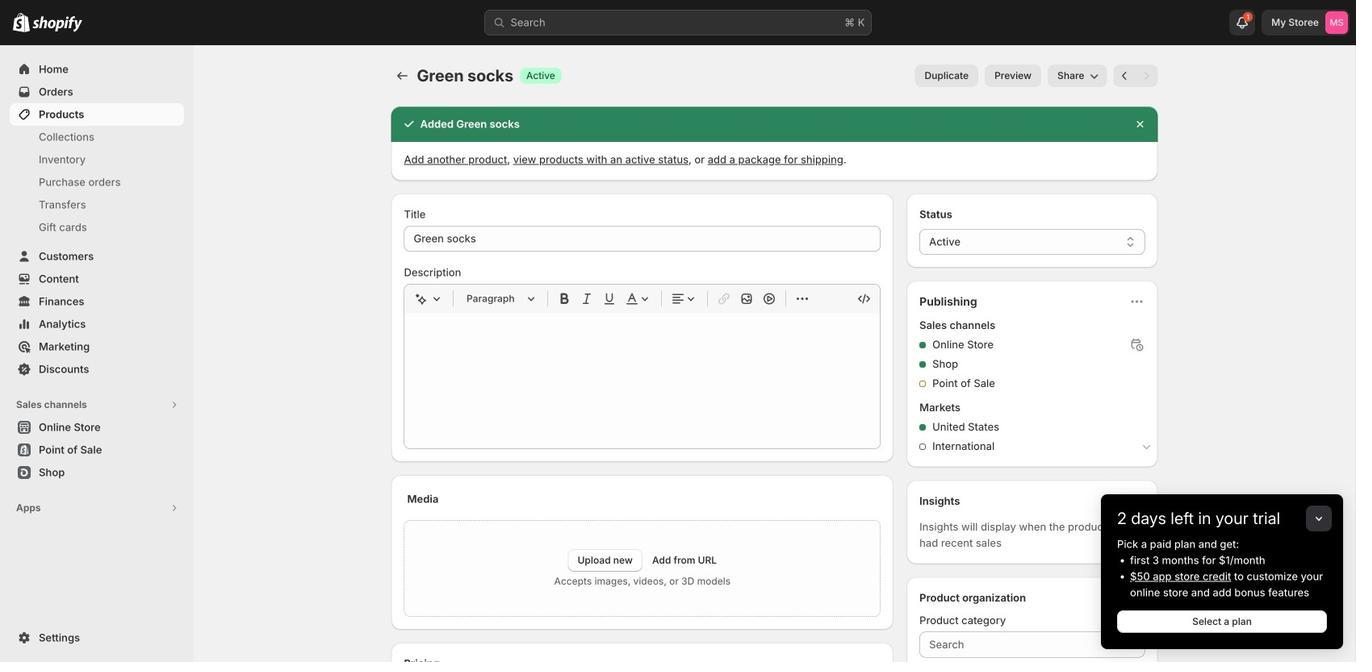 Task type: vqa. For each thing, say whether or not it's contained in the screenshot.
My Storee Icon
yes



Task type: describe. For each thing, give the bounding box(es) containing it.
shopify image
[[32, 16, 82, 32]]

my storee image
[[1326, 11, 1348, 34]]

Search text field
[[920, 633, 1145, 658]]

Short sleeve t-shirt text field
[[404, 226, 881, 252]]



Task type: locate. For each thing, give the bounding box(es) containing it.
next image
[[1139, 68, 1155, 84]]

shopify image
[[13, 13, 30, 32]]



